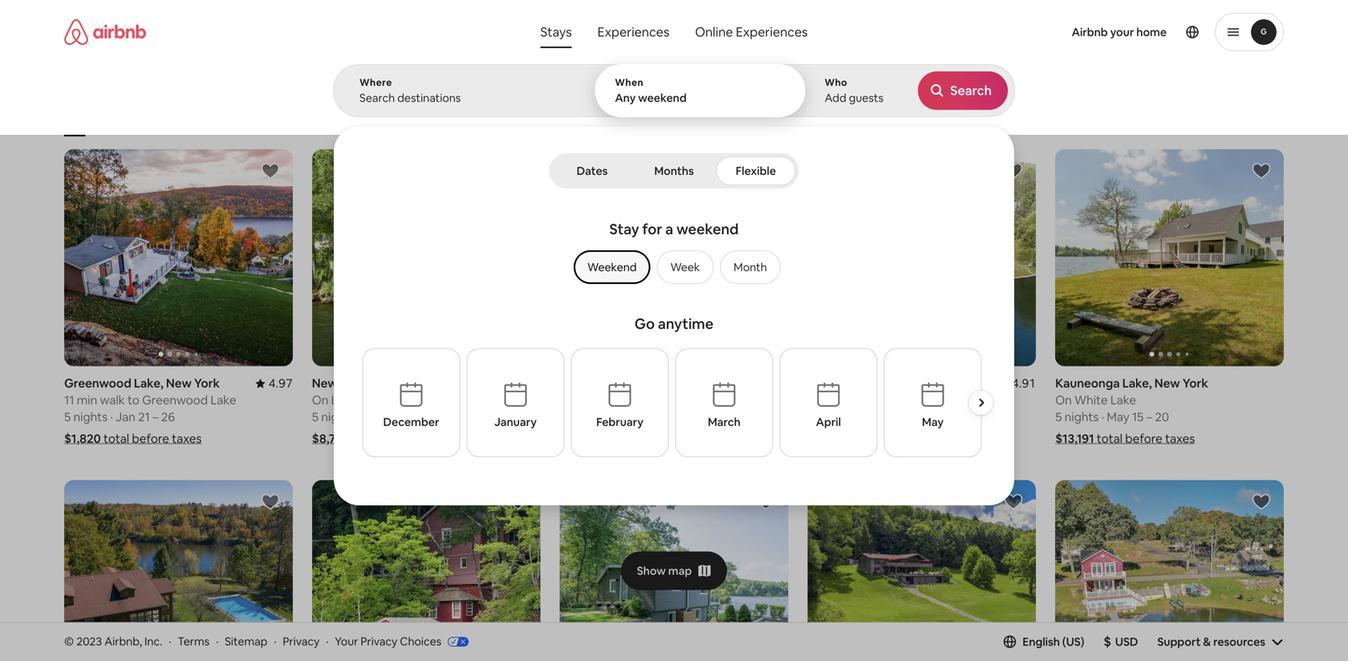 Task type: describe. For each thing, give the bounding box(es) containing it.
on inside middlefield, connecticut on beseck lake
[[808, 393, 825, 408]]

omg!
[[813, 112, 839, 125]]

callicoon,
[[560, 376, 616, 391]]

may inside kauneonga lake, new york on white lake 5 nights · may 15 – 20 $13,191 total before taxes
[[1107, 410, 1130, 425]]

before inside greenwood lake, new york 11 min walk to greenwood lake 5 nights · jan 21 – 26 $1,820 total before taxes
[[132, 431, 169, 447]]

guests
[[849, 91, 884, 105]]

weekend
[[588, 260, 637, 275]]

airbnb,
[[105, 635, 142, 649]]

miles
[[576, 393, 605, 408]]

march
[[708, 415, 741, 430]]

4.99 out of 5 average rating image
[[752, 376, 789, 391]]

add to wishlist: callicoon, new york image
[[757, 161, 776, 181]]

english
[[1023, 635, 1061, 649]]

2 experiences from the left
[[736, 24, 808, 40]]

67
[[560, 393, 574, 408]]

who
[[825, 76, 848, 89]]

your
[[335, 635, 358, 649]]

show map
[[637, 564, 692, 579]]

5 inside kauneonga lake, new york on white lake 5 nights · may 15 – 20 $13,191 total before taxes
[[1056, 410, 1063, 425]]

stay for a weekend group
[[413, 214, 935, 308]]

0 horizontal spatial greenwood
[[64, 376, 131, 391]]

3 before from the left
[[876, 431, 913, 447]]

add to wishlist: kauneonga lake, new york image
[[1252, 161, 1272, 181]]

min
[[77, 393, 97, 408]]

candlewood
[[360, 393, 430, 408]]

add to wishlist: hortonville, new york image
[[1005, 493, 1024, 512]]

add to wishlist: washington, connecticut image
[[509, 493, 528, 512]]

4.91 out of 5 average rating image
[[1000, 376, 1037, 391]]

display total before taxes switch
[[1242, 96, 1271, 115]]

fairfield,
[[340, 376, 389, 391]]

sitemap link
[[225, 635, 268, 649]]

may 12 – 17
[[860, 410, 919, 425]]

on inside kauneonga lake, new york on white lake 5 nights · may 15 – 20 $13,191 total before taxes
[[1056, 393, 1072, 408]]

support
[[1158, 635, 1201, 649]]

flexible
[[736, 164, 776, 178]]

before inside kauneonga lake, new york on white lake 5 nights · may 15 – 20 $13,191 total before taxes
[[1126, 431, 1163, 447]]

21 inside greenwood lake, new york 11 min walk to greenwood lake 5 nights · jan 21 – 26 $1,820 total before taxes
[[138, 410, 150, 425]]

total inside callicoon, new york 67 miles away 5 nights · may 16 – 21 $1,113 total before taxes
[[594, 431, 620, 447]]

february button
[[571, 348, 669, 458]]

white
[[1075, 393, 1108, 408]]

february
[[597, 415, 644, 430]]

2 taxes from the left
[[420, 431, 450, 447]]

jan
[[116, 410, 135, 425]]

may inside may button
[[923, 415, 944, 430]]

total before taxes button
[[808, 431, 946, 447]]

amazing views
[[633, 112, 701, 125]]

$13,191
[[1056, 431, 1095, 447]]

on inside new fairfield, connecticut on lake candlewood
[[312, 393, 329, 408]]

taxes inside kauneonga lake, new york on white lake 5 nights · may 15 – 20 $13,191 total before taxes
[[1166, 431, 1196, 447]]

kauneonga
[[1056, 376, 1120, 391]]

go anytime group
[[362, 308, 1001, 485]]

may button
[[884, 348, 982, 458]]

ski-
[[492, 112, 509, 125]]

– inside callicoon, new york 67 miles away 5 nights · may 16 – 21 $1,113 total before taxes
[[652, 410, 658, 425]]

homes
[[747, 112, 778, 125]]

a
[[666, 220, 674, 239]]

go
[[635, 315, 655, 334]]

17
[[908, 410, 919, 425]]

month
[[734, 260, 767, 275]]

add to wishlist: putnam valley, new york image
[[757, 493, 776, 512]]

weekend inside stay for a weekend group
[[677, 220, 739, 239]]

experiences button
[[585, 16, 683, 48]]

· inside kauneonga lake, new york on white lake 5 nights · may 15 – 20 $13,191 total before taxes
[[1102, 410, 1105, 425]]

may left 12
[[860, 410, 882, 425]]

lake inside new fairfield, connecticut on lake candlewood
[[331, 393, 357, 408]]

when
[[615, 76, 644, 89]]

stay for a weekend
[[610, 220, 739, 239]]

add to wishlist: lake huntington, new york image
[[1252, 493, 1272, 512]]

$8,787 total before taxes
[[312, 431, 450, 447]]

greenwood lake, new york 11 min walk to greenwood lake 5 nights · jan 21 – 26 $1,820 total before taxes
[[64, 376, 236, 447]]

· left your
[[326, 635, 329, 649]]

york for greenwood lake, new york 11 min walk to greenwood lake 5 nights · jan 21 – 26 $1,820 total before taxes
[[194, 376, 220, 391]]

york for kauneonga lake, new york on white lake 5 nights · may 15 – 20 $13,191 total before taxes
[[1183, 376, 1209, 391]]

$8,787
[[312, 431, 349, 447]]

in/out
[[509, 112, 536, 125]]

show
[[637, 564, 666, 579]]

3 5 from the left
[[808, 410, 815, 425]]

add to wishlist: middlefield, connecticut image
[[1005, 161, 1024, 181]]

views
[[675, 112, 701, 125]]

map
[[669, 564, 692, 579]]

2 total from the left
[[352, 431, 378, 447]]

your
[[1111, 25, 1135, 39]]

show map button
[[621, 552, 728, 591]]

online experiences link
[[683, 16, 821, 48]]

lake, for greenwood
[[134, 376, 164, 391]]

amazing
[[633, 112, 673, 125]]

stays tab panel
[[333, 64, 1016, 506]]

16 inside callicoon, new york 67 miles away 5 nights · may 16 – 21 $1,113 total before taxes
[[637, 410, 649, 425]]

home
[[1137, 25, 1167, 39]]

total inside kauneonga lake, new york on white lake 5 nights · may 15 – 20 $13,191 total before taxes
[[1097, 431, 1123, 447]]

months
[[655, 164, 694, 178]]

total before taxes
[[847, 431, 946, 447]]

january button
[[467, 348, 565, 458]]

add to wishlist: greenwood lake, new york image
[[261, 161, 280, 181]]

4.97 out of 5 average rating image
[[256, 376, 293, 391]]

airbnb
[[1072, 25, 1108, 39]]

online experiences
[[695, 24, 808, 40]]

&
[[1204, 635, 1212, 649]]

away
[[608, 393, 636, 408]]

new fairfield, connecticut on lake candlewood
[[312, 376, 463, 408]]

what can we help you find? tab list
[[528, 16, 683, 48]]

months button
[[635, 157, 713, 185]]

airbnb your home
[[1072, 25, 1167, 39]]

go anytime
[[635, 315, 714, 334]]

– inside kauneonga lake, new york on white lake 5 nights · may 15 – 20 $13,191 total before taxes
[[1147, 410, 1153, 425]]

ski-in/out
[[492, 112, 536, 125]]

none search field containing stay for a weekend
[[333, 0, 1016, 506]]

when any weekend
[[615, 76, 687, 105]]

nights inside kauneonga lake, new york on white lake 5 nights · may 15 – 20 $13,191 total before taxes
[[1065, 410, 1099, 425]]

(us)
[[1063, 635, 1085, 649]]

beseck
[[827, 393, 867, 408]]



Task type: vqa. For each thing, say whether or not it's contained in the screenshot.
weekend
yes



Task type: locate. For each thing, give the bounding box(es) containing it.
experiences inside button
[[598, 24, 670, 40]]

15
[[1133, 410, 1144, 425]]

3 lake from the left
[[869, 393, 895, 408]]

$
[[1104, 634, 1112, 650]]

greenwood up min
[[64, 376, 131, 391]]

weekend up 'amazing views'
[[639, 91, 687, 105]]

weekend inside 'when any weekend'
[[639, 91, 687, 105]]

before down december at left
[[380, 431, 417, 447]]

who add guests
[[825, 76, 884, 105]]

for
[[643, 220, 663, 239]]

york inside kauneonga lake, new york on white lake 5 nights · may 15 – 20 $13,191 total before taxes
[[1183, 376, 1209, 391]]

your privacy choices link
[[335, 635, 469, 650]]

sitemap
[[225, 635, 268, 649]]

1 horizontal spatial york
[[647, 376, 672, 391]]

middlefield, connecticut on beseck lake
[[808, 376, 948, 408]]

lake
[[211, 393, 236, 408], [331, 393, 357, 408], [869, 393, 895, 408], [1111, 393, 1137, 408]]

4 new from the left
[[1155, 376, 1181, 391]]

terms link
[[178, 635, 210, 649]]

None search field
[[333, 0, 1016, 506]]

1 experiences from the left
[[598, 24, 670, 40]]

1 horizontal spatial experiences
[[736, 24, 808, 40]]

4 total from the left
[[594, 431, 620, 447]]

connecticut
[[391, 376, 463, 391], [877, 376, 948, 391]]

lake inside greenwood lake, new york 11 min walk to greenwood lake 5 nights · jan 21 – 26 $1,820 total before taxes
[[211, 393, 236, 408]]

experiences up when
[[598, 24, 670, 40]]

2023
[[76, 635, 102, 649]]

2 lake from the left
[[331, 393, 357, 408]]

2 before from the left
[[380, 431, 417, 447]]

group inside stay for a weekend group
[[568, 250, 781, 284]]

english (us)
[[1023, 635, 1085, 649]]

5 total from the left
[[1097, 431, 1123, 447]]

stays button
[[528, 16, 585, 48]]

1 horizontal spatial 5 nights
[[808, 410, 851, 425]]

nights down miles
[[569, 410, 604, 425]]

2 connecticut from the left
[[877, 376, 948, 391]]

lake inside kauneonga lake, new york on white lake 5 nights · may 15 – 20 $13,191 total before taxes
[[1111, 393, 1137, 408]]

new up 26
[[166, 376, 192, 391]]

may right '17'
[[923, 415, 944, 430]]

profile element
[[835, 0, 1285, 64]]

tab list containing dates
[[553, 153, 796, 189]]

tiny
[[727, 112, 745, 125]]

5 before from the left
[[1126, 431, 1163, 447]]

1 new from the left
[[166, 376, 192, 391]]

total down dec
[[352, 431, 378, 447]]

5 down 11
[[64, 410, 71, 425]]

golfing
[[356, 112, 390, 125]]

· down white
[[1102, 410, 1105, 425]]

anytime
[[658, 315, 714, 334]]

your privacy choices
[[335, 635, 442, 649]]

stay
[[610, 220, 640, 239]]

dates button
[[553, 157, 632, 185]]

tab list inside stays tab panel
[[553, 153, 796, 189]]

lake, inside kauneonga lake, new york on white lake 5 nights · may 15 – 20 $13,191 total before taxes
[[1123, 376, 1153, 391]]

1 taxes from the left
[[172, 431, 202, 447]]

26
[[161, 410, 175, 425]]

0 horizontal spatial on
[[312, 393, 329, 408]]

1 horizontal spatial 21
[[412, 410, 424, 425]]

– left '17'
[[899, 410, 905, 425]]

4.97
[[269, 376, 293, 391]]

5 inside callicoon, new york 67 miles away 5 nights · may 16 – 21 $1,113 total before taxes
[[560, 410, 567, 425]]

nights down white
[[1065, 410, 1099, 425]]

0 horizontal spatial 21
[[138, 410, 150, 425]]

before down 12
[[876, 431, 913, 447]]

1 lake, from the left
[[134, 376, 164, 391]]

· left privacy link
[[274, 635, 277, 649]]

luxe
[[957, 112, 978, 125]]

5 – from the left
[[1147, 410, 1153, 425]]

dates
[[577, 164, 608, 178]]

on up $8,787
[[312, 393, 329, 408]]

4 taxes from the left
[[663, 431, 693, 447]]

privacy left your
[[283, 635, 320, 649]]

5 down 67
[[560, 410, 567, 425]]

nights inside callicoon, new york 67 miles away 5 nights · may 16 – 21 $1,113 total before taxes
[[569, 410, 604, 425]]

4 5 from the left
[[560, 410, 567, 425]]

21 right february
[[660, 410, 672, 425]]

walk
[[100, 393, 125, 408]]

–
[[153, 410, 159, 425], [403, 410, 409, 425], [899, 410, 905, 425], [652, 410, 658, 425], [1147, 410, 1153, 425]]

may left 15
[[1107, 410, 1130, 425]]

21 inside callicoon, new york 67 miles away 5 nights · may 16 – 21 $1,113 total before taxes
[[660, 410, 672, 425]]

5 left april
[[808, 410, 815, 425]]

$1,820
[[64, 431, 101, 447]]

total
[[104, 431, 129, 447], [352, 431, 378, 447], [847, 431, 873, 447], [594, 431, 620, 447], [1097, 431, 1123, 447]]

– inside greenwood lake, new york 11 min walk to greenwood lake 5 nights · jan 21 – 26 $1,820 total before taxes
[[153, 410, 159, 425]]

1 vertical spatial weekend
[[677, 220, 739, 239]]

total inside greenwood lake, new york 11 min walk to greenwood lake 5 nights · jan 21 – 26 $1,820 total before taxes
[[104, 431, 129, 447]]

5 nights
[[312, 410, 356, 425], [808, 410, 851, 425]]

3 taxes from the left
[[916, 431, 946, 447]]

new inside new fairfield, connecticut on lake candlewood
[[312, 376, 338, 391]]

trending
[[877, 112, 917, 125]]

lake,
[[134, 376, 164, 391], [1123, 376, 1153, 391]]

taxes inside callicoon, new york 67 miles away 5 nights · may 16 – 21 $1,113 total before taxes
[[663, 431, 693, 447]]

new left fairfield,
[[312, 376, 338, 391]]

nights
[[73, 410, 108, 425], [321, 410, 356, 425], [817, 410, 851, 425], [569, 410, 604, 425], [1065, 410, 1099, 425]]

1 horizontal spatial on
[[808, 393, 825, 408]]

york
[[194, 376, 220, 391], [647, 376, 672, 391], [1183, 376, 1209, 391]]

dec 16 – 21
[[364, 410, 424, 425]]

0 horizontal spatial york
[[194, 376, 220, 391]]

january
[[495, 415, 537, 430]]

4 before from the left
[[623, 431, 660, 447]]

total down may 12 – 17 on the right
[[847, 431, 873, 447]]

any
[[615, 91, 636, 105]]

lake, up 15
[[1123, 376, 1153, 391]]

– left 26
[[153, 410, 159, 425]]

before
[[132, 431, 169, 447], [380, 431, 417, 447], [876, 431, 913, 447], [623, 431, 660, 447], [1126, 431, 1163, 447]]

1 horizontal spatial privacy
[[361, 635, 398, 649]]

resources
[[1214, 635, 1266, 649]]

may
[[860, 410, 882, 425], [612, 410, 634, 425], [1107, 410, 1130, 425], [923, 415, 944, 430]]

2 5 nights from the left
[[808, 410, 851, 425]]

new inside greenwood lake, new york 11 min walk to greenwood lake 5 nights · jan 21 – 26 $1,820 total before taxes
[[166, 376, 192, 391]]

on left white
[[1056, 393, 1072, 408]]

before down february
[[623, 431, 660, 447]]

4 lake from the left
[[1111, 393, 1137, 408]]

3 nights from the left
[[817, 410, 851, 425]]

1 horizontal spatial greenwood
[[142, 393, 208, 408]]

0 horizontal spatial 5 nights
[[312, 410, 356, 425]]

group
[[64, 74, 1009, 136], [64, 149, 293, 367], [312, 149, 541, 367], [560, 149, 789, 367], [808, 149, 1037, 367], [1056, 149, 1285, 367], [568, 250, 781, 284], [64, 481, 293, 662], [312, 481, 541, 662], [560, 481, 789, 662], [808, 481, 1037, 662], [1056, 481, 1285, 662]]

– right february
[[652, 410, 658, 425]]

york inside callicoon, new york 67 miles away 5 nights · may 16 – 21 $1,113 total before taxes
[[647, 376, 672, 391]]

march button
[[676, 348, 774, 458]]

21 right jan
[[138, 410, 150, 425]]

5 nights for on lake candlewood
[[312, 410, 356, 425]]

3 on from the left
[[1056, 393, 1072, 408]]

mansions
[[564, 112, 606, 125]]

connecticut inside new fairfield, connecticut on lake candlewood
[[391, 376, 463, 391]]

lake, for kauneonga
[[1123, 376, 1153, 391]]

before down 26
[[132, 431, 169, 447]]

Where field
[[360, 91, 570, 105]]

april
[[816, 415, 842, 430]]

1 lake from the left
[[211, 393, 236, 408]]

2 privacy from the left
[[361, 635, 398, 649]]

3 21 from the left
[[660, 410, 672, 425]]

inc.
[[145, 635, 162, 649]]

nights down min
[[73, 410, 108, 425]]

choices
[[400, 635, 442, 649]]

connecticut inside middlefield, connecticut on beseck lake
[[877, 376, 948, 391]]

experiences right online
[[736, 24, 808, 40]]

2 nights from the left
[[321, 410, 356, 425]]

weekend right a
[[677, 220, 739, 239]]

2 – from the left
[[403, 410, 409, 425]]

may down away
[[612, 410, 634, 425]]

terms
[[178, 635, 210, 649]]

stays
[[541, 24, 572, 40]]

1 on from the left
[[312, 393, 329, 408]]

where
[[360, 76, 392, 89]]

0 vertical spatial weekend
[[639, 91, 687, 105]]

group containing weekend
[[568, 250, 781, 284]]

0 horizontal spatial privacy
[[283, 635, 320, 649]]

1 horizontal spatial lake,
[[1123, 376, 1153, 391]]

2 16 from the left
[[637, 410, 649, 425]]

cabins
[[428, 112, 459, 125]]

0 vertical spatial greenwood
[[64, 376, 131, 391]]

tab list
[[553, 153, 796, 189]]

0 horizontal spatial connecticut
[[391, 376, 463, 391]]

tiny homes
[[727, 112, 778, 125]]

· right terms
[[216, 635, 219, 649]]

new up 20
[[1155, 376, 1181, 391]]

· inside callicoon, new york 67 miles away 5 nights · may 16 – 21 $1,113 total before taxes
[[606, 410, 609, 425]]

· down away
[[606, 410, 609, 425]]

nights inside greenwood lake, new york 11 min walk to greenwood lake 5 nights · jan 21 – 26 $1,820 total before taxes
[[73, 410, 108, 425]]

1 16 from the left
[[389, 410, 401, 425]]

2 lake, from the left
[[1123, 376, 1153, 391]]

3 total from the left
[[847, 431, 873, 447]]

nights up $8,787
[[321, 410, 356, 425]]

taxes inside greenwood lake, new york 11 min walk to greenwood lake 5 nights · jan 21 – 26 $1,820 total before taxes
[[172, 431, 202, 447]]

callicoon, new york 67 miles away 5 nights · may 16 – 21 $1,113 total before taxes
[[560, 376, 693, 447]]

airbnb your home link
[[1063, 15, 1177, 49]]

5 taxes from the left
[[1166, 431, 1196, 447]]

21 down candlewood
[[412, 410, 424, 425]]

add
[[825, 91, 847, 105]]

© 2023 airbnb, inc. ·
[[64, 635, 171, 649]]

add to wishlist: swan lake, new york image
[[261, 493, 280, 512]]

·
[[110, 410, 113, 425], [606, 410, 609, 425], [1102, 410, 1105, 425], [169, 635, 171, 649], [216, 635, 219, 649], [274, 635, 277, 649], [326, 635, 329, 649]]

5 up $13,191
[[1056, 410, 1063, 425]]

new
[[166, 376, 192, 391], [312, 376, 338, 391], [619, 376, 644, 391], [1155, 376, 1181, 391]]

2 21 from the left
[[412, 410, 424, 425]]

· inside greenwood lake, new york 11 min walk to greenwood lake 5 nights · jan 21 – 26 $1,820 total before taxes
[[110, 410, 113, 425]]

4 nights from the left
[[569, 410, 604, 425]]

1 horizontal spatial 16
[[637, 410, 649, 425]]

5 5 from the left
[[1056, 410, 1063, 425]]

2 york from the left
[[647, 376, 672, 391]]

greenwood up 26
[[142, 393, 208, 408]]

new inside kauneonga lake, new york on white lake 5 nights · may 15 – 20 $13,191 total before taxes
[[1155, 376, 1181, 391]]

3 new from the left
[[619, 376, 644, 391]]

5 nights from the left
[[1065, 410, 1099, 425]]

5 nights down beseck
[[808, 410, 851, 425]]

privacy link
[[283, 635, 320, 649]]

lake, up to
[[134, 376, 164, 391]]

new up away
[[619, 376, 644, 391]]

kauneonga lake, new york on white lake 5 nights · may 15 – 20 $13,191 total before taxes
[[1056, 376, 1209, 447]]

· right inc.
[[169, 635, 171, 649]]

– right 15
[[1147, 410, 1153, 425]]

1 21 from the left
[[138, 410, 150, 425]]

2 new from the left
[[312, 376, 338, 391]]

20
[[1156, 410, 1170, 425]]

1 horizontal spatial connecticut
[[877, 376, 948, 391]]

connecticut up candlewood
[[391, 376, 463, 391]]

new inside callicoon, new york 67 miles away 5 nights · may 16 – 21 $1,113 total before taxes
[[619, 376, 644, 391]]

· left jan
[[110, 410, 113, 425]]

1 5 from the left
[[64, 410, 71, 425]]

nights down beseck
[[817, 410, 851, 425]]

connecticut up '17'
[[877, 376, 948, 391]]

group containing amazing views
[[64, 74, 1009, 136]]

experiences
[[598, 24, 670, 40], [736, 24, 808, 40]]

1 before from the left
[[132, 431, 169, 447]]

1 nights from the left
[[73, 410, 108, 425]]

total down jan
[[104, 431, 129, 447]]

5 inside greenwood lake, new york 11 min walk to greenwood lake 5 nights · jan 21 – 26 $1,820 total before taxes
[[64, 410, 71, 425]]

total right $13,191
[[1097, 431, 1123, 447]]

3 york from the left
[[1183, 376, 1209, 391]]

1 york from the left
[[194, 376, 220, 391]]

on up april
[[808, 393, 825, 408]]

on
[[312, 393, 329, 408], [808, 393, 825, 408], [1056, 393, 1072, 408]]

11
[[64, 393, 74, 408]]

1 vertical spatial greenwood
[[142, 393, 208, 408]]

total down february
[[594, 431, 620, 447]]

1 5 nights from the left
[[312, 410, 356, 425]]

support & resources button
[[1158, 635, 1285, 649]]

may inside callicoon, new york 67 miles away 5 nights · may 16 – 21 $1,113 total before taxes
[[612, 410, 634, 425]]

2 horizontal spatial on
[[1056, 393, 1072, 408]]

weekend
[[639, 91, 687, 105], [677, 220, 739, 239]]

2 horizontal spatial york
[[1183, 376, 1209, 391]]

privacy right your
[[361, 635, 398, 649]]

0 horizontal spatial 16
[[389, 410, 401, 425]]

april button
[[780, 348, 878, 458]]

1 – from the left
[[153, 410, 159, 425]]

3 – from the left
[[899, 410, 905, 425]]

2 on from the left
[[808, 393, 825, 408]]

1 total from the left
[[104, 431, 129, 447]]

york inside greenwood lake, new york 11 min walk to greenwood lake 5 nights · jan 21 – 26 $1,820 total before taxes
[[194, 376, 220, 391]]

– down candlewood
[[403, 410, 409, 425]]

5 nights up $8,787
[[312, 410, 356, 425]]

english (us) button
[[1004, 635, 1085, 649]]

2 horizontal spatial 21
[[660, 410, 672, 425]]

terms · sitemap · privacy ·
[[178, 635, 329, 649]]

lake inside middlefield, connecticut on beseck lake
[[869, 393, 895, 408]]

$ usd
[[1104, 634, 1139, 650]]

lake, inside greenwood lake, new york 11 min walk to greenwood lake 5 nights · jan 21 – 26 $1,820 total before taxes
[[134, 376, 164, 391]]

0 horizontal spatial experiences
[[598, 24, 670, 40]]

5 up $8,787
[[312, 410, 319, 425]]

before inside callicoon, new york 67 miles away 5 nights · may 16 – 21 $1,113 total before taxes
[[623, 431, 660, 447]]

1 privacy from the left
[[283, 635, 320, 649]]

online
[[695, 24, 733, 40]]

usd
[[1116, 635, 1139, 649]]

4 – from the left
[[652, 410, 658, 425]]

2 5 from the left
[[312, 410, 319, 425]]

1 connecticut from the left
[[391, 376, 463, 391]]

0 horizontal spatial lake,
[[134, 376, 164, 391]]

before down 15
[[1126, 431, 1163, 447]]

5 nights for on beseck lake
[[808, 410, 851, 425]]



